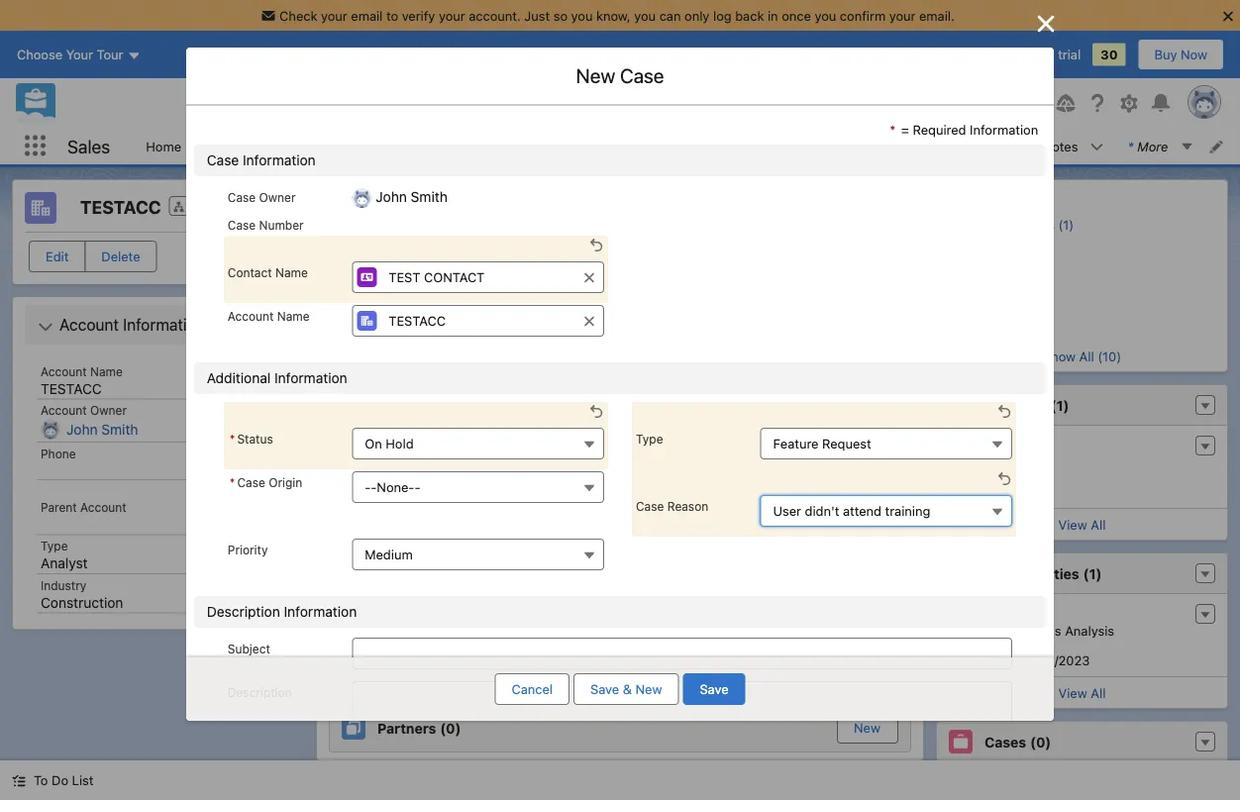 Task type: locate. For each thing, give the bounding box(es) containing it.
1 - from the left
[[365, 480, 371, 495]]

0 horizontal spatial type
[[41, 540, 68, 554]]

analysis up 10/31/2023
[[1066, 623, 1115, 638]]

list
[[134, 128, 1241, 165]]

3 you from the left
[[815, 8, 837, 23]]

view all for contacts
[[1059, 517, 1106, 532]]

0 vertical spatial *
[[890, 122, 896, 137]]

account name
[[228, 309, 310, 323], [41, 365, 123, 379]]

new button for partners (0)
[[839, 714, 897, 743]]

2 vertical spatial opportunities
[[985, 566, 1080, 582]]

10/31/2023
[[1023, 653, 1090, 668]]

view down needs analysis
[[597, 336, 626, 351]]

information for description information
[[284, 604, 357, 620]]

verify
[[402, 8, 435, 23]]

0 vertical spatial new button
[[839, 382, 897, 411]]

your left the "email"
[[321, 8, 348, 23]]

date:
[[987, 653, 1019, 668]]

all down test contact element
[[1091, 517, 1106, 532]]

0 horizontal spatial save
[[591, 682, 620, 697]]

1 horizontal spatial save
[[700, 682, 729, 697]]

1 save from the left
[[591, 682, 620, 697]]

owner
[[259, 190, 296, 204], [90, 404, 127, 418]]

1 horizontal spatial text default image
[[38, 319, 54, 335]]

0 vertical spatial opportunities
[[500, 139, 582, 154]]

opportunities up needs analysis amount: close date: 10/31/2023
[[985, 566, 1080, 582]]

owner up john smith
[[90, 404, 127, 418]]

view all link for opportunities
[[330, 327, 911, 359]]

- down 1/28/2024
[[415, 480, 421, 495]]

your
[[321, 8, 348, 23], [439, 8, 465, 23], [890, 8, 916, 23]]

0 vertical spatial type
[[636, 432, 664, 446]]

account image
[[25, 192, 56, 224]]

view down 10/31/2023
[[1059, 686, 1088, 701]]

orders (1)
[[378, 565, 447, 581]]

1 vertical spatial needs
[[1023, 623, 1062, 638]]

text default image
[[38, 319, 54, 335], [12, 775, 26, 788]]

title:
[[949, 455, 979, 470]]

to
[[34, 774, 48, 788]]

partners
[[378, 720, 436, 737]]

save inside button
[[591, 682, 620, 697]]

view all down needs analysis
[[597, 336, 644, 351]]

view all
[[597, 163, 644, 177], [597, 336, 644, 351], [597, 512, 644, 527], [1059, 517, 1106, 532], [597, 668, 644, 683], [1059, 686, 1106, 701]]

reports link
[[927, 128, 998, 165]]

* left =
[[890, 122, 896, 137]]

save down subject text box
[[700, 682, 729, 697]]

* left status on the bottom of the page
[[230, 432, 235, 446]]

opportunities image
[[342, 207, 366, 231]]

10/29/2023 inside orders grid
[[604, 638, 672, 653]]

calendar link
[[620, 128, 697, 165]]

status cell
[[463, 598, 596, 631]]

2 horizontal spatial your
[[890, 8, 916, 23]]

1 vertical spatial *
[[230, 432, 235, 446]]

text default image inside to do list button
[[12, 775, 26, 788]]

save
[[591, 682, 620, 697], [700, 682, 729, 697]]

number down orders
[[378, 606, 429, 621]]

group
[[969, 91, 1011, 115]]

information for additional information
[[275, 370, 348, 387]]

- down on
[[371, 480, 377, 495]]

analysis inside opportunities grid
[[582, 306, 632, 321]]

2 save from the left
[[700, 682, 729, 697]]

1 new button from the top
[[839, 382, 897, 411]]

john smith
[[66, 422, 138, 438]]

order start date cell
[[596, 598, 728, 631]]

in right left on the top right of the page
[[1045, 47, 1055, 62]]

to do list
[[34, 774, 94, 788]]

analysis down the stage cell
[[582, 306, 632, 321]]

view for opportunities
[[597, 336, 626, 351]]

* for additional information
[[890, 122, 896, 137]]

0 vertical spatial contacts
[[396, 139, 450, 154]]

opportunities link down search... button
[[488, 128, 594, 165]]

order
[[338, 606, 375, 621]]

description
[[207, 604, 280, 620]]

to do list button
[[0, 761, 105, 801]]

1 horizontal spatial (0)
[[1031, 734, 1052, 750]]

information up reports
[[970, 122, 1039, 137]]

cell
[[382, 266, 413, 299]]

contact
[[228, 266, 272, 279]]

partners (0)
[[378, 720, 461, 737]]

00000101 element
[[330, 429, 524, 497]]

0 vertical spatial draft
[[387, 480, 417, 495]]

1 vertical spatial opportunities
[[378, 211, 472, 227]]

leads list item
[[193, 128, 279, 165]]

row number image
[[330, 266, 382, 297]]

text default image inside account information dropdown button
[[38, 319, 54, 335]]

view for contracts
[[597, 512, 626, 527]]

0 horizontal spatial opportunities
[[378, 211, 472, 227]]

view all down calendar
[[597, 163, 644, 177]]

0 horizontal spatial contacts
[[396, 139, 450, 154]]

case number
[[228, 218, 304, 232]]

1/28/2024 status: draft
[[342, 465, 448, 495]]

new button left cases 'icon'
[[839, 714, 897, 743]]

name right contact
[[276, 266, 308, 279]]

number
[[259, 218, 304, 232], [378, 606, 429, 621]]

confirm
[[840, 8, 886, 23]]

1 vertical spatial owner
[[90, 404, 127, 418]]

1 horizontal spatial needs
[[1023, 623, 1062, 638]]

(1) up opp1 element
[[1084, 566, 1102, 582]]

1 horizontal spatial contacts
[[985, 397, 1047, 414]]

show
[[1043, 349, 1076, 364]]

you left the "can"
[[635, 8, 656, 23]]

1 vertical spatial 10/29/2023
[[604, 638, 672, 653]]

account down contact
[[228, 309, 274, 323]]

number for order number
[[378, 606, 429, 621]]

action image
[[861, 598, 911, 629]]

contacts up contact
[[985, 397, 1047, 414]]

type
[[636, 432, 664, 446], [41, 540, 68, 554]]

view down orders grid
[[597, 668, 626, 683]]

* left edit phone image
[[230, 476, 235, 490]]

1 vertical spatial type
[[41, 540, 68, 554]]

view all down test contact element
[[1059, 517, 1106, 532]]

(0) right partners
[[440, 720, 461, 737]]

1 vertical spatial analysis
[[1066, 623, 1115, 638]]

10/29/2023 down order start date cell
[[604, 638, 672, 653]]

0 horizontal spatial analysis
[[582, 306, 632, 321]]

case left reason
[[636, 500, 664, 513]]

(1) right orders
[[429, 565, 447, 581]]

draft inside orders grid
[[471, 638, 501, 653]]

2 horizontal spatial you
[[815, 8, 837, 23]]

needs up 10/31/2023
[[1023, 623, 1062, 638]]

information
[[970, 122, 1039, 137], [243, 152, 316, 168], [123, 316, 205, 334], [275, 370, 348, 387], [284, 604, 357, 620]]

delete button
[[85, 241, 157, 273]]

you
[[571, 8, 593, 23], [635, 8, 656, 23], [815, 8, 837, 23]]

home
[[146, 139, 181, 154]]

0 vertical spatial text default image
[[38, 319, 54, 335]]

you right once
[[815, 8, 837, 23]]

stage:
[[949, 623, 988, 638]]

0 vertical spatial account name
[[228, 309, 310, 323]]

(1) for opportunities (1)
[[1084, 566, 1102, 582]]

testacc up the account owner
[[41, 381, 102, 397]]

needs inside opportunities grid
[[540, 306, 579, 321]]

account down 'delete' button in the left of the page
[[59, 316, 119, 334]]

updated 5 minutes ago
[[387, 239, 518, 253]]

contacts inside list item
[[396, 139, 450, 154]]

2 vertical spatial *
[[230, 476, 235, 490]]

check
[[280, 8, 318, 23]]

information down orders icon
[[284, 604, 357, 620]]

all left reason
[[629, 512, 644, 527]]

30
[[1101, 47, 1118, 62]]

account up the account owner
[[41, 365, 87, 379]]

opp1 element
[[938, 603, 1228, 670]]

0 horizontal spatial (0)
[[440, 720, 461, 737]]

None text field
[[352, 682, 1013, 729]]

1 vertical spatial new button
[[839, 714, 897, 743]]

your left email.
[[890, 8, 916, 23]]

accounts list item
[[279, 128, 384, 165]]

view left reason
[[597, 512, 626, 527]]

needs analysis amount: close date: 10/31/2023
[[949, 623, 1115, 668]]

save for save & new
[[591, 682, 620, 697]]

name left stage
[[502, 274, 539, 289]]

view down search... button
[[597, 163, 626, 177]]

1 vertical spatial number
[[378, 606, 429, 621]]

opportunities (1) link
[[973, 217, 1075, 233]]

00000100
[[340, 638, 402, 653]]

0 vertical spatial number
[[259, 218, 304, 232]]

0 horizontal spatial needs
[[540, 306, 579, 321]]

edit button
[[29, 241, 86, 273]]

opportunity name cell
[[413, 266, 539, 299]]

view for contacts
[[1059, 517, 1088, 532]]

information for case information
[[243, 152, 316, 168]]

1 vertical spatial draft
[[471, 638, 501, 653]]

case up case number
[[228, 190, 256, 204]]

number inside cell
[[378, 606, 429, 621]]

view all down orders grid
[[597, 668, 644, 683]]

case inside case reason user didn't attend training
[[636, 500, 664, 513]]

view up the opportunities (1)
[[1059, 517, 1088, 532]]

Type button
[[761, 428, 1013, 460]]

draft right status:
[[387, 480, 417, 495]]

1/28/2024
[[387, 465, 448, 480]]

your right verify
[[439, 8, 465, 23]]

back
[[736, 8, 765, 23]]

email.
[[920, 8, 955, 23]]

information up the 'case owner'
[[243, 152, 316, 168]]

case for case reason user didn't attend training
[[636, 500, 664, 513]]

draft inside 1/28/2024 status: draft
[[387, 480, 417, 495]]

Priority button
[[352, 539, 605, 571]]

1 horizontal spatial 10/29/2023
[[604, 638, 672, 653]]

name down contact name
[[277, 309, 310, 323]]

account
[[228, 309, 274, 323], [59, 316, 119, 334], [41, 365, 87, 379], [41, 404, 87, 418], [80, 500, 126, 514]]

edit account name image
[[261, 382, 275, 395]]

view all for orders
[[597, 668, 644, 683]]

opportunities grid
[[330, 266, 1090, 328]]

type inside type feature request
[[636, 432, 664, 446]]

contract number cell
[[728, 598, 861, 631]]

contacts for contacts
[[396, 139, 450, 154]]

Status, On Hold button
[[352, 428, 605, 460]]

testacc
[[80, 197, 161, 218], [41, 381, 102, 397]]

1 horizontal spatial number
[[378, 606, 429, 621]]

test contact element
[[938, 434, 1228, 501]]

(1) down show
[[1051, 397, 1070, 414]]

contracts image
[[342, 385, 366, 408]]

edit phone image
[[261, 464, 275, 478]]

subject
[[228, 642, 270, 656]]

1 horizontal spatial account name
[[228, 309, 310, 323]]

opportunities up updated
[[378, 211, 472, 227]]

view for orders
[[597, 668, 626, 683]]

days left in trial
[[988, 47, 1081, 62]]

number down the 'case owner'
[[259, 218, 304, 232]]

1 vertical spatial account name
[[41, 365, 123, 379]]

1 horizontal spatial your
[[439, 8, 465, 23]]

orders image
[[342, 561, 366, 585]]

leave feedback
[[875, 47, 972, 62]]

new up type "button" at bottom right
[[854, 389, 881, 404]]

1 vertical spatial text default image
[[12, 775, 26, 788]]

additional information
[[207, 370, 348, 387]]

1 horizontal spatial you
[[635, 8, 656, 23]]

view all left reason
[[597, 512, 644, 527]]

1 horizontal spatial analysis
[[1066, 623, 1115, 638]]

new button up type "button" at bottom right
[[839, 382, 897, 411]]

save left &
[[591, 682, 620, 697]]

testacc up 'delete' button in the left of the page
[[80, 197, 161, 218]]

information right edit account name image
[[275, 370, 348, 387]]

save for save
[[700, 682, 729, 697]]

case left origin
[[237, 476, 265, 490]]

0 vertical spatial opportunities link
[[488, 128, 594, 165]]

contacts image
[[949, 393, 973, 417]]

row number cell
[[330, 266, 382, 299]]

reports
[[939, 139, 986, 154]]

(1) right contracts
[[449, 388, 468, 405]]

ago
[[497, 239, 518, 253]]

delete
[[101, 249, 140, 264]]

account name up the account owner
[[41, 365, 123, 379]]

1 vertical spatial contacts
[[985, 397, 1047, 414]]

information inside account information dropdown button
[[123, 316, 205, 334]]

0 horizontal spatial draft
[[387, 480, 417, 495]]

2 new button from the top
[[839, 714, 897, 743]]

save button
[[683, 674, 746, 706]]

0 horizontal spatial number
[[259, 218, 304, 232]]

0 vertical spatial owner
[[259, 190, 296, 204]]

in
[[768, 8, 779, 23], [1045, 47, 1055, 62]]

&
[[623, 682, 632, 697]]

draft down status cell
[[471, 638, 501, 653]]

contacts down search...
[[396, 139, 450, 154]]

00000101
[[344, 433, 404, 448]]

analysis inside needs analysis amount: close date: 10/31/2023
[[1066, 623, 1115, 638]]

1 horizontal spatial draft
[[471, 638, 501, 653]]

priority
[[228, 543, 268, 557]]

0 horizontal spatial your
[[321, 8, 348, 23]]

*
[[890, 122, 896, 137], [230, 432, 235, 446], [230, 476, 235, 490]]

opportunities link up 5 at the left top of page
[[378, 210, 499, 228]]

1 horizontal spatial opportunities
[[500, 139, 582, 154]]

0 horizontal spatial you
[[571, 8, 593, 23]]

Contact Name text field
[[352, 262, 605, 293]]

dashboards link
[[806, 128, 901, 165]]

leads link
[[193, 128, 253, 165]]

cancel button
[[495, 674, 570, 706]]

1 horizontal spatial owner
[[259, 190, 296, 204]]

text default image down edit
[[38, 319, 54, 335]]

quotes
[[1035, 139, 1079, 154]]

0 vertical spatial analysis
[[582, 306, 632, 321]]

0 vertical spatial in
[[768, 8, 779, 23]]

list containing home
[[134, 128, 1241, 165]]

trial
[[1059, 47, 1081, 62]]

case down the 'case owner'
[[228, 218, 256, 232]]

orders
[[378, 565, 425, 581]]

-
[[365, 480, 371, 495], [371, 480, 377, 495], [415, 480, 421, 495]]

1 vertical spatial opportunities link
[[378, 210, 499, 228]]

Subject text field
[[352, 638, 1013, 670]]

on
[[365, 437, 382, 451]]

text default image left to at the bottom of page
[[12, 775, 26, 788]]

0 horizontal spatial text default image
[[12, 775, 26, 788]]

- left "none-"
[[365, 480, 371, 495]]

needs down stage
[[540, 306, 579, 321]]

text default image for account information
[[38, 319, 54, 335]]

case up the 'case owner'
[[207, 152, 239, 168]]

1 vertical spatial testacc
[[41, 381, 102, 397]]

1 horizontal spatial type
[[636, 432, 664, 446]]

information down 'delete' button in the left of the page
[[123, 316, 205, 334]]

needs for needs analysis amount: close date: 10/31/2023
[[1023, 623, 1062, 638]]

tab panel
[[329, 17, 1090, 753]]

0 horizontal spatial 10/29/2023
[[387, 450, 456, 465]]

case
[[620, 64, 665, 87], [207, 152, 239, 168], [228, 190, 256, 204], [228, 218, 256, 232], [237, 476, 265, 490], [636, 500, 664, 513]]

buy now
[[1155, 47, 1208, 62]]

0 vertical spatial 10/29/2023
[[387, 450, 456, 465]]

status
[[237, 432, 273, 446]]

new button
[[839, 382, 897, 411], [839, 714, 897, 743]]

* inside '* case origin --none--'
[[230, 476, 235, 490]]

* for case reason
[[230, 476, 235, 490]]

text default image for to do list
[[12, 775, 26, 788]]

opportunities inside list item
[[500, 139, 582, 154]]

0 vertical spatial needs
[[540, 306, 579, 321]]

you right so
[[571, 8, 593, 23]]

in right back
[[768, 8, 779, 23]]

2 horizontal spatial opportunities
[[985, 566, 1080, 582]]

type for type feature request
[[636, 432, 664, 446]]

0 vertical spatial testacc
[[80, 197, 161, 218]]

needs inside needs analysis amount: close date: 10/31/2023
[[1023, 623, 1062, 638]]

can
[[660, 8, 681, 23]]

description information
[[207, 604, 357, 620]]

opportunities down search... button
[[500, 139, 582, 154]]

save inside 'button'
[[700, 682, 729, 697]]

(0) right cases
[[1031, 734, 1052, 750]]

owner up case number
[[259, 190, 296, 204]]

0 horizontal spatial in
[[768, 8, 779, 23]]

10/29/2023 up "none-"
[[387, 450, 456, 465]]

opportunities
[[500, 139, 582, 154], [378, 211, 472, 227], [985, 566, 1080, 582]]

action cell
[[861, 598, 911, 631]]

account name down contact name
[[228, 309, 310, 323]]

do
[[52, 774, 68, 788]]

so
[[554, 8, 568, 23]]

=
[[902, 122, 910, 137]]

0 horizontal spatial owner
[[90, 404, 127, 418]]

1 horizontal spatial in
[[1045, 47, 1055, 62]]

opportunities link
[[488, 128, 594, 165], [378, 210, 499, 228]]

quotes list item
[[1024, 128, 1116, 165]]



Task type: describe. For each thing, give the bounding box(es) containing it.
parent
[[41, 500, 77, 514]]

cases image
[[949, 730, 973, 754]]

10/29/2023 inside 00000101 element
[[387, 450, 456, 465]]

required
[[913, 122, 967, 137]]

3 your from the left
[[890, 8, 916, 23]]

case for case owner
[[228, 190, 256, 204]]

just
[[525, 8, 550, 23]]

john smith link
[[66, 422, 138, 439]]

all down calendar
[[629, 163, 644, 177]]

forecasts
[[735, 139, 794, 154]]

view all link for contracts
[[330, 503, 911, 535]]

1 your from the left
[[321, 8, 348, 23]]

account inside dropdown button
[[59, 316, 119, 334]]

smith
[[101, 422, 138, 438]]

cases
[[985, 734, 1027, 750]]

leave
[[875, 47, 910, 62]]

feature
[[773, 437, 819, 451]]

view all down 10/31/2023
[[1059, 686, 1106, 701]]

name inside opportunities grid
[[502, 274, 539, 289]]

all left (10)
[[1080, 349, 1095, 364]]

account up john
[[41, 404, 87, 418]]

* inside * status on hold
[[230, 432, 235, 446]]

log
[[714, 8, 732, 23]]

all down orders grid
[[629, 668, 644, 683]]

(10)
[[1098, 349, 1122, 364]]

contact name
[[228, 266, 308, 279]]

industry
[[41, 579, 87, 593]]

forecasts link
[[723, 128, 806, 165]]

test contact
[[951, 438, 1048, 453]]

* status on hold
[[230, 432, 414, 451]]

test
[[951, 438, 983, 453]]

email
[[351, 8, 383, 23]]

0 horizontal spatial account name
[[41, 365, 123, 379]]

(1) for orders (1)
[[429, 565, 447, 581]]

days
[[988, 47, 1018, 62]]

search... button
[[391, 87, 788, 119]]

type for type
[[41, 540, 68, 554]]

account right parent
[[80, 500, 126, 514]]

information for account information
[[123, 316, 205, 334]]

view all for contracts
[[597, 512, 644, 527]]

test contact link
[[951, 438, 1048, 454]]

reason
[[668, 500, 709, 513]]

analysis for needs analysis
[[582, 306, 632, 321]]

(1) for contacts (1)
[[1051, 397, 1070, 414]]

3 - from the left
[[415, 480, 421, 495]]

all down opp1 element
[[1091, 686, 1106, 701]]

buy
[[1155, 47, 1178, 62]]

opportunities list item
[[488, 128, 620, 165]]

show all (10)
[[1043, 349, 1122, 364]]

(0) for cases (0)
[[1031, 734, 1052, 750]]

save & new button
[[574, 674, 679, 706]]

opp1 link
[[423, 306, 455, 322]]

1 vertical spatial in
[[1045, 47, 1055, 62]]

dashboards
[[817, 139, 889, 154]]

00000100 link
[[340, 638, 402, 654]]

00000101 link
[[344, 433, 404, 449]]

2 - from the left
[[371, 480, 377, 495]]

calendar list item
[[620, 128, 723, 165]]

edit
[[46, 249, 69, 264]]

orders grid
[[330, 598, 911, 660]]

dashboards list item
[[806, 128, 927, 165]]

opportunities for the bottommost opportunities link
[[378, 211, 472, 227]]

Case Reason button
[[761, 496, 1013, 527]]

buy now button
[[1138, 39, 1225, 70]]

case up search... button
[[620, 64, 665, 87]]

hold
[[386, 437, 414, 451]]

opportunities (1)
[[985, 566, 1102, 582]]

owner for case owner
[[259, 190, 296, 204]]

case for case number
[[228, 218, 256, 232]]

parent account
[[41, 500, 126, 514]]

updated
[[387, 239, 436, 253]]

attend
[[843, 504, 882, 519]]

accounts
[[290, 139, 347, 154]]

close
[[949, 653, 983, 668]]

new case
[[576, 64, 665, 87]]

contacts (1)
[[985, 397, 1070, 414]]

analyst
[[41, 555, 88, 572]]

minutes
[[450, 239, 494, 253]]

2 your from the left
[[439, 8, 465, 23]]

cancel
[[512, 682, 553, 697]]

once
[[782, 8, 812, 23]]

cases (0)
[[985, 734, 1052, 750]]

to
[[386, 8, 399, 23]]

inverse image
[[1035, 12, 1059, 36]]

opportunities for topmost opportunities link
[[500, 139, 582, 154]]

1 you from the left
[[571, 8, 593, 23]]

case inside '* case origin --none--'
[[237, 476, 265, 490]]

now
[[1181, 47, 1208, 62]]

check your email to verify your account. just so you know, you can only log back in once you confirm your email.
[[280, 8, 955, 23]]

phone:
[[949, 485, 991, 500]]

analysis for needs analysis amount: close date: 10/31/2023
[[1066, 623, 1115, 638]]

number for case number
[[259, 218, 304, 232]]

stage cell
[[532, 266, 749, 299]]

view all for opportunities
[[597, 336, 644, 351]]

* = required information
[[890, 122, 1039, 137]]

new up search... button
[[576, 64, 616, 87]]

edit type image
[[261, 556, 275, 570]]

amount:
[[949, 638, 1000, 653]]

search...
[[430, 96, 483, 111]]

Case Origin, --None-- button
[[352, 472, 605, 503]]

2 you from the left
[[635, 8, 656, 23]]

know,
[[597, 8, 631, 23]]

phone
[[41, 447, 76, 461]]

reports list item
[[927, 128, 1024, 165]]

additional
[[207, 370, 271, 387]]

case information
[[207, 152, 316, 168]]

new button for contracts (1)
[[839, 382, 897, 411]]

account information
[[59, 316, 205, 334]]

needs analysis
[[540, 306, 632, 321]]

(1) for contracts (1)
[[449, 388, 468, 405]]

order number cell
[[330, 598, 463, 631]]

contacts list item
[[384, 128, 488, 165]]

stage button
[[532, 266, 749, 297]]

tab panel containing opportunities
[[329, 17, 1090, 753]]

priority medium
[[228, 543, 413, 562]]

owner for account owner
[[90, 404, 127, 418]]

training
[[886, 504, 931, 519]]

opp1
[[423, 306, 455, 321]]

account.
[[469, 8, 521, 23]]

left
[[1021, 47, 1041, 62]]

calendar
[[632, 139, 685, 154]]

edit industry image
[[261, 596, 275, 610]]

all down needs analysis
[[629, 336, 644, 351]]

order number
[[338, 606, 429, 621]]

status:
[[342, 480, 384, 495]]

view all link for orders
[[330, 659, 911, 691]]

request
[[823, 437, 872, 451]]

case for case information
[[207, 152, 239, 168]]

Account Name text field
[[352, 305, 605, 337]]

contacts for contacts (1)
[[985, 397, 1047, 414]]

opportunity name stage
[[421, 274, 577, 289]]

new right &
[[636, 682, 662, 697]]

new left cases 'icon'
[[854, 721, 881, 736]]

name up the account owner
[[90, 365, 123, 379]]

view all link for contacts
[[938, 508, 1228, 540]]

leads
[[205, 139, 241, 154]]

needs for needs analysis
[[540, 306, 579, 321]]

(0) for partners (0)
[[440, 720, 461, 737]]

leave feedback link
[[875, 47, 972, 62]]

account partner image
[[342, 717, 366, 740]]



Task type: vqa. For each thing, say whether or not it's contained in the screenshot.
View related to Orders
yes



